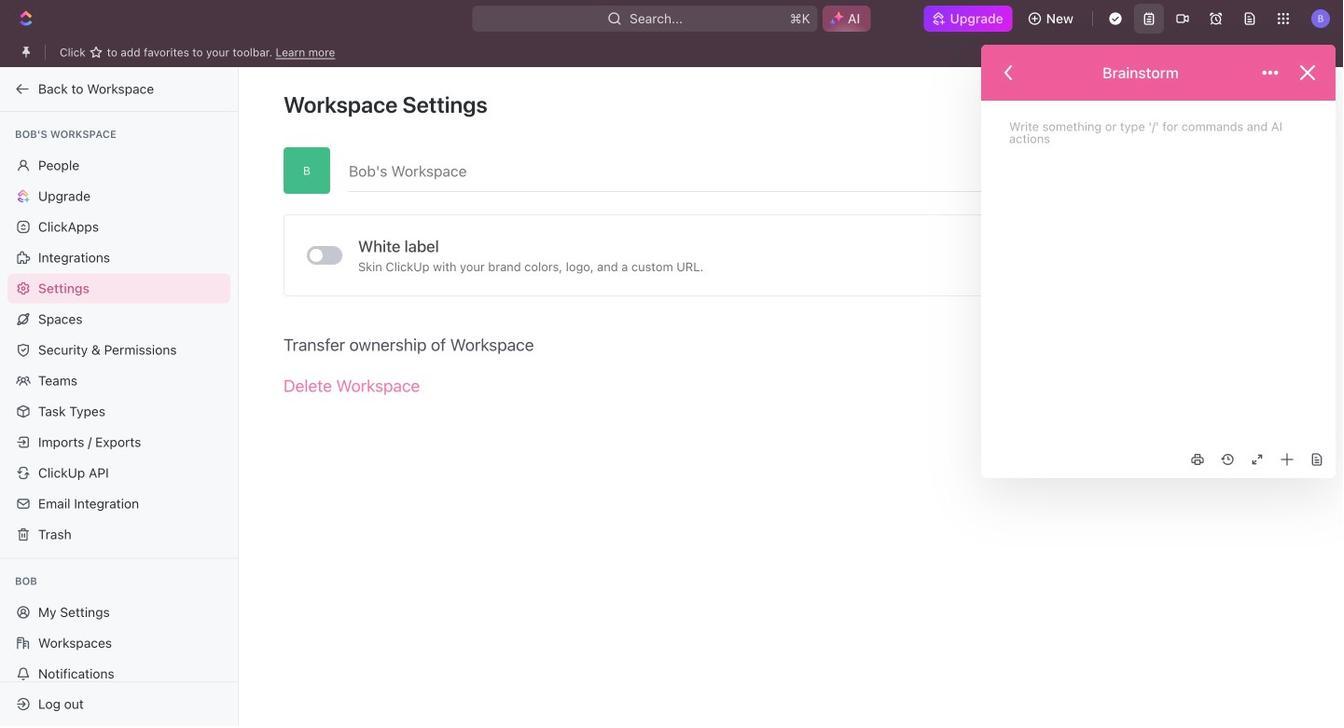 Task type: vqa. For each thing, say whether or not it's contained in the screenshot.
the leftmost Team Space link
no



Task type: locate. For each thing, give the bounding box(es) containing it.
Team Na﻿me text field
[[349, 147, 1299, 191]]



